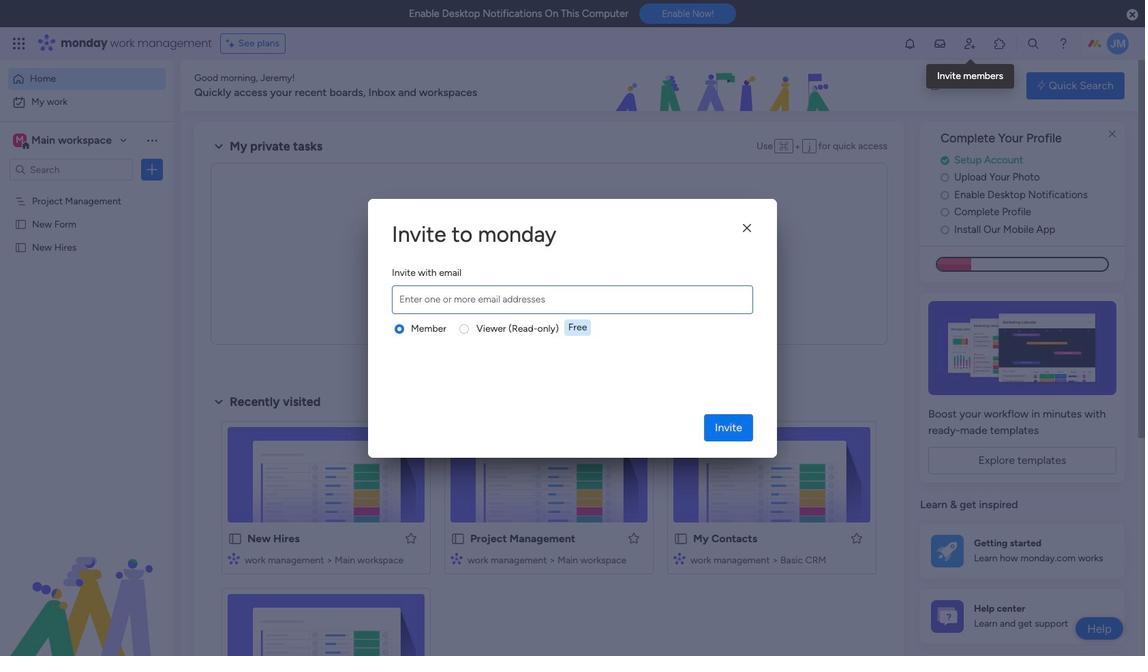 Task type: locate. For each thing, give the bounding box(es) containing it.
2 horizontal spatial public board image
[[674, 531, 689, 546]]

help center element
[[920, 590, 1125, 644]]

public board image for 2nd component icon from the left
[[674, 531, 689, 546]]

3 circle o image from the top
[[941, 207, 950, 218]]

1 circle o image from the top
[[941, 173, 950, 183]]

0 horizontal spatial component image
[[451, 553, 463, 565]]

public board image
[[14, 241, 27, 254], [451, 531, 466, 546]]

2 circle o image from the top
[[941, 190, 950, 200]]

0 horizontal spatial add to favorites image
[[627, 532, 641, 545]]

close image
[[743, 224, 751, 234]]

getting started element
[[920, 524, 1125, 579]]

1 horizontal spatial component image
[[674, 553, 686, 565]]

0 vertical spatial public board image
[[14, 241, 27, 254]]

1 horizontal spatial public board image
[[228, 531, 243, 546]]

1 vertical spatial lottie animation element
[[0, 519, 174, 657]]

2 add to favorites image from the left
[[850, 532, 864, 545]]

workspace selection element
[[13, 132, 114, 150]]

add to favorites image
[[627, 532, 641, 545], [850, 532, 864, 545]]

workspace image
[[13, 133, 27, 148]]

public board image for component image
[[228, 531, 243, 546]]

monday marketplace image
[[993, 37, 1007, 50]]

component image
[[228, 553, 240, 565]]

2 vertical spatial circle o image
[[941, 207, 950, 218]]

0 horizontal spatial lottie animation image
[[0, 519, 174, 657]]

check circle image
[[941, 155, 950, 166]]

lottie animation element
[[535, 60, 918, 112], [0, 519, 174, 657]]

option
[[8, 68, 166, 90], [8, 91, 166, 113], [0, 189, 174, 191]]

0 vertical spatial lottie animation image
[[535, 60, 918, 112]]

dapulse close image
[[1127, 8, 1139, 22]]

invite members image
[[963, 37, 977, 50]]

1 add to favorites image from the left
[[627, 532, 641, 545]]

0 horizontal spatial public board image
[[14, 241, 27, 254]]

public board image
[[14, 217, 27, 230], [228, 531, 243, 546], [674, 531, 689, 546]]

list box
[[0, 186, 174, 443]]

0 horizontal spatial public board image
[[14, 217, 27, 230]]

0 vertical spatial circle o image
[[941, 173, 950, 183]]

dapulse x slim image
[[1104, 126, 1121, 142]]

Enter one or more email addresses text field
[[395, 286, 750, 313]]

0 vertical spatial lottie animation element
[[535, 60, 918, 112]]

1 vertical spatial lottie animation image
[[0, 519, 174, 657]]

component image
[[451, 553, 463, 565], [674, 553, 686, 565]]

1 component image from the left
[[451, 553, 463, 565]]

1 vertical spatial circle o image
[[941, 190, 950, 200]]

select product image
[[12, 37, 26, 50]]

circle o image
[[941, 173, 950, 183], [941, 190, 950, 200], [941, 207, 950, 218]]

lottie animation image
[[535, 60, 918, 112], [0, 519, 174, 657]]

help image
[[1057, 37, 1070, 50]]

close my private tasks image
[[211, 138, 227, 155]]

1 horizontal spatial add to favorites image
[[850, 532, 864, 545]]

0 horizontal spatial lottie animation element
[[0, 519, 174, 657]]

Search in workspace field
[[29, 162, 114, 178]]

1 horizontal spatial lottie animation image
[[535, 60, 918, 112]]

search everything image
[[1027, 37, 1040, 50]]

1 horizontal spatial public board image
[[451, 531, 466, 546]]



Task type: vqa. For each thing, say whether or not it's contained in the screenshot.
first circle o icon from the top of the page
yes



Task type: describe. For each thing, give the bounding box(es) containing it.
v2 user feedback image
[[931, 78, 942, 93]]

2 component image from the left
[[674, 553, 686, 565]]

1 vertical spatial option
[[8, 91, 166, 113]]

templates image image
[[933, 302, 1113, 396]]

circle o image
[[941, 225, 950, 235]]

add to favorites image for 2nd component icon from the left
[[850, 532, 864, 545]]

close recently visited image
[[211, 394, 227, 410]]

lottie animation image for the leftmost lottie animation element
[[0, 519, 174, 657]]

lottie animation image for the rightmost lottie animation element
[[535, 60, 918, 112]]

0 vertical spatial option
[[8, 68, 166, 90]]

see plans image
[[226, 36, 238, 51]]

add to favorites image
[[404, 532, 418, 545]]

update feed image
[[933, 37, 947, 50]]

2 vertical spatial option
[[0, 189, 174, 191]]

notifications image
[[903, 37, 917, 50]]

add to favorites image for second component icon from the right
[[627, 532, 641, 545]]

1 horizontal spatial lottie animation element
[[535, 60, 918, 112]]

v2 bolt switch image
[[1038, 78, 1046, 93]]

1 vertical spatial public board image
[[451, 531, 466, 546]]

quick search results list box
[[211, 410, 888, 657]]

jeremy miller image
[[1107, 33, 1129, 55]]



